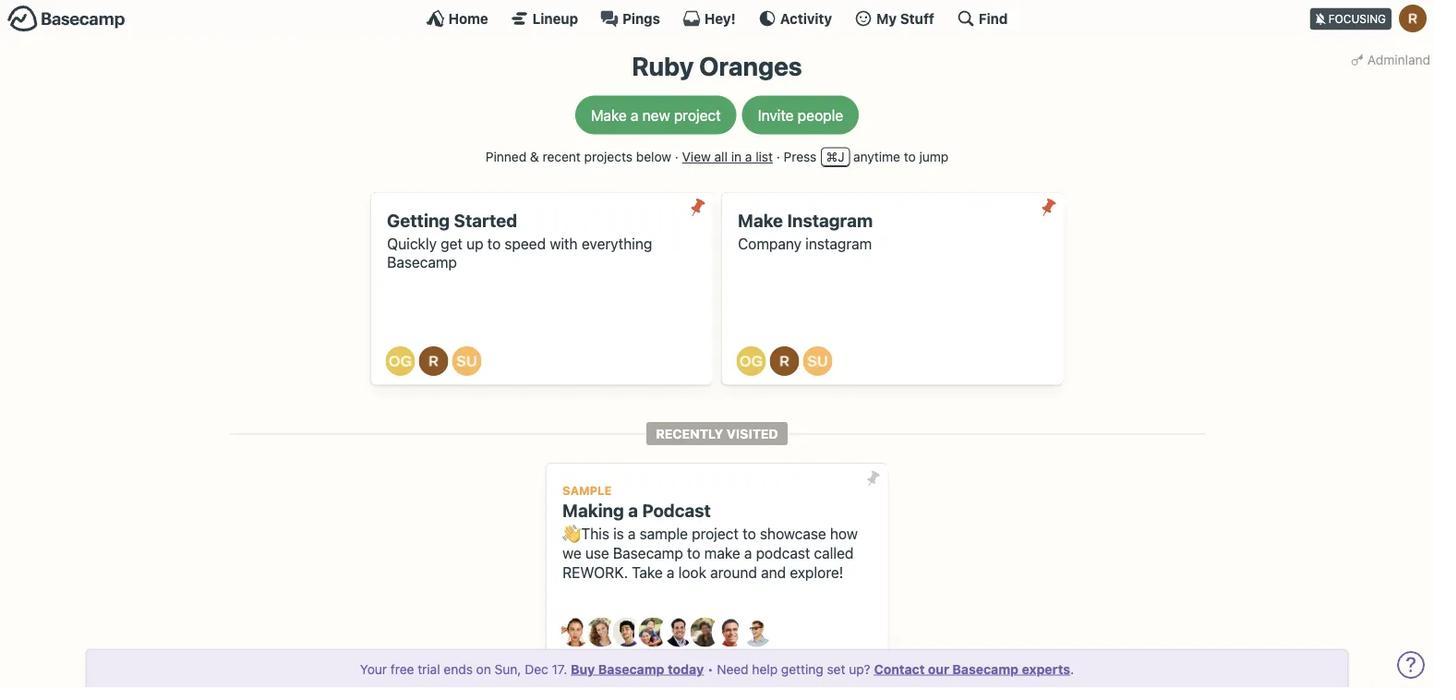 Task type: vqa. For each thing, say whether or not it's contained in the screenshot.
sample
yes



Task type: describe. For each thing, give the bounding box(es) containing it.
invite people link
[[742, 96, 859, 134]]

my stuff
[[877, 10, 935, 26]]

podcast
[[756, 544, 810, 562]]

project inside sample making a podcast 👋 this is a sample project to showcase how we use basecamp to make a podcast called rework. take a look around and explore!
[[692, 525, 739, 542]]

make
[[704, 544, 740, 562]]

up
[[466, 235, 484, 252]]

a right making
[[628, 500, 638, 521]]

cheryl walters image
[[587, 618, 617, 647]]

pinned & recent projects below · view all in a list
[[486, 149, 773, 164]]

view all in a list link
[[682, 149, 773, 164]]

17.
[[552, 661, 567, 677]]

podcast
[[642, 500, 711, 521]]

basecamp down 'jared davis' image
[[598, 661, 665, 677]]

sample making a podcast 👋 this is a sample project to showcase how we use basecamp to make a podcast called rework. take a look around and explore!
[[563, 483, 858, 581]]

steve marsh image
[[716, 618, 746, 647]]

press
[[784, 149, 817, 164]]

instagram
[[787, 210, 873, 231]]

to inside 'getting started quickly get up to speed with everything basecamp'
[[487, 235, 501, 252]]

to up podcast
[[743, 525, 756, 542]]

up?
[[849, 661, 871, 677]]

company
[[738, 235, 802, 252]]

your
[[360, 661, 387, 677]]

find button
[[957, 9, 1008, 28]]

⌘ j anytime to jump
[[826, 149, 949, 164]]

anytime
[[853, 149, 900, 164]]

recently visited
[[656, 426, 778, 441]]

to up look
[[687, 544, 701, 562]]

getting
[[781, 661, 824, 677]]

oranges
[[699, 51, 802, 81]]

and
[[761, 563, 786, 581]]

dec
[[525, 661, 548, 677]]

stuff
[[900, 10, 935, 26]]

0 vertical spatial project
[[674, 106, 721, 124]]

make a new project link
[[575, 96, 737, 134]]

in
[[731, 149, 742, 164]]

projects
[[584, 149, 633, 164]]

find
[[979, 10, 1008, 26]]

2 · from the left
[[777, 149, 780, 164]]

contact our basecamp experts link
[[874, 661, 1071, 677]]

basecamp inside sample making a podcast 👋 this is a sample project to showcase how we use basecamp to make a podcast called rework. take a look around and explore!
[[613, 544, 683, 562]]

get
[[441, 235, 463, 252]]

contact
[[874, 661, 925, 677]]

how
[[830, 525, 858, 542]]

your free trial ends on sun, dec 17. buy basecamp today • need help getting set up? contact our basecamp experts .
[[360, 661, 1074, 677]]

everything
[[582, 235, 652, 252]]

adminland
[[1368, 52, 1431, 67]]

a left look
[[667, 563, 675, 581]]

j
[[838, 149, 845, 164]]

jennifer young image
[[639, 618, 668, 647]]

make a new project
[[591, 106, 721, 124]]

adminland link
[[1347, 46, 1434, 73]]

experts
[[1022, 661, 1071, 677]]

a left new
[[631, 106, 639, 124]]

started
[[454, 210, 517, 231]]

need
[[717, 661, 749, 677]]

· press
[[777, 149, 817, 164]]

ruby image inside focusing popup button
[[1399, 5, 1427, 32]]

explore!
[[790, 563, 844, 581]]

getting
[[387, 210, 450, 231]]

new
[[643, 106, 670, 124]]

a up around
[[744, 544, 752, 562]]

is
[[613, 525, 624, 542]]

our
[[928, 661, 949, 677]]

ends
[[444, 661, 473, 677]]

home
[[449, 10, 488, 26]]

people
[[798, 106, 843, 124]]

jump
[[919, 149, 949, 164]]

visited
[[727, 426, 778, 441]]

look
[[678, 563, 707, 581]]

buy
[[571, 661, 595, 677]]

to left jump
[[904, 149, 916, 164]]

today
[[668, 661, 704, 677]]

annie bryan image
[[561, 618, 591, 647]]

basecamp right our
[[953, 661, 1019, 677]]

sample
[[563, 483, 612, 497]]

on
[[476, 661, 491, 677]]

this
[[581, 525, 610, 542]]

invite people
[[758, 106, 843, 124]]

pinned
[[486, 149, 527, 164]]

sunny upside image
[[452, 346, 482, 376]]

nicole katz image
[[690, 618, 720, 647]]

my
[[877, 10, 897, 26]]

quickly
[[387, 235, 437, 252]]

home link
[[426, 9, 488, 28]]

focusing
[[1329, 12, 1386, 25]]



Task type: locate. For each thing, give the bounding box(es) containing it.
0 horizontal spatial make
[[591, 106, 627, 124]]

make
[[591, 106, 627, 124], [738, 210, 783, 231]]

make instagram company instagram
[[738, 210, 873, 252]]

pings
[[623, 10, 660, 26]]

switch accounts image
[[7, 5, 126, 33]]

0 vertical spatial ruby image
[[1399, 5, 1427, 32]]

ruby image
[[1399, 5, 1427, 32], [419, 346, 448, 376]]

1 horizontal spatial ruby image
[[1399, 5, 1427, 32]]

trial
[[418, 661, 440, 677]]

buy basecamp today link
[[571, 661, 704, 677]]

with
[[550, 235, 578, 252]]

jared davis image
[[613, 618, 642, 647]]

showcase
[[760, 525, 826, 542]]

make up the "projects" on the left of the page
[[591, 106, 627, 124]]

ruby image
[[770, 346, 799, 376]]

ruby image left sunny upside icon at the bottom of page
[[419, 346, 448, 376]]

list
[[756, 149, 773, 164]]

1 vertical spatial project
[[692, 525, 739, 542]]

basecamp down quickly
[[387, 254, 457, 271]]

a right in
[[745, 149, 752, 164]]

a
[[631, 106, 639, 124], [745, 149, 752, 164], [628, 500, 638, 521], [628, 525, 636, 542], [744, 544, 752, 562], [667, 563, 675, 581]]

sample
[[640, 525, 688, 542]]

hey! button
[[682, 9, 736, 28]]

recent
[[543, 149, 581, 164]]

my stuff button
[[854, 9, 935, 28]]

a right the is
[[628, 525, 636, 542]]

use
[[585, 544, 609, 562]]

1 vertical spatial make
[[738, 210, 783, 231]]

0 vertical spatial make
[[591, 106, 627, 124]]

0 horizontal spatial ·
[[675, 149, 679, 164]]

speed
[[505, 235, 546, 252]]

getting started quickly get up to speed with everything basecamp
[[387, 210, 652, 271]]

instagram
[[806, 235, 872, 252]]

we
[[563, 544, 582, 562]]

main element
[[0, 0, 1434, 36]]

set
[[827, 661, 846, 677]]

all
[[714, 149, 728, 164]]

·
[[675, 149, 679, 164], [777, 149, 780, 164]]

josh fiske image
[[665, 618, 694, 647]]

around
[[710, 563, 757, 581]]

make up company
[[738, 210, 783, 231]]

.
[[1071, 661, 1074, 677]]

· right list
[[777, 149, 780, 164]]

orlando gary image
[[386, 346, 415, 376]]

1 horizontal spatial make
[[738, 210, 783, 231]]

0 horizontal spatial ruby image
[[419, 346, 448, 376]]

ruby
[[632, 51, 694, 81]]

•
[[707, 661, 713, 677]]

activity link
[[758, 9, 832, 28]]

free
[[391, 661, 414, 677]]

ruby oranges
[[632, 51, 802, 81]]

project up the make
[[692, 525, 739, 542]]

· left the "view"
[[675, 149, 679, 164]]

&
[[530, 149, 539, 164]]

1 vertical spatial ruby image
[[419, 346, 448, 376]]

basecamp
[[387, 254, 457, 271], [613, 544, 683, 562], [598, 661, 665, 677], [953, 661, 1019, 677]]

called
[[814, 544, 854, 562]]

basecamp up take
[[613, 544, 683, 562]]

project right new
[[674, 106, 721, 124]]

ruby image up adminland
[[1399, 5, 1427, 32]]

take
[[632, 563, 663, 581]]

make for a
[[591, 106, 627, 124]]

lineup
[[533, 10, 578, 26]]

⌘
[[826, 149, 838, 164]]

None submit
[[683, 193, 713, 222], [1034, 193, 1064, 222], [859, 464, 888, 493], [683, 193, 713, 222], [1034, 193, 1064, 222], [859, 464, 888, 493]]

make inside make instagram company instagram
[[738, 210, 783, 231]]

invite
[[758, 106, 794, 124]]

making
[[563, 500, 624, 521]]

basecamp inside 'getting started quickly get up to speed with everything basecamp'
[[387, 254, 457, 271]]

hey!
[[705, 10, 736, 26]]

👋
[[563, 525, 577, 542]]

1 horizontal spatial ·
[[777, 149, 780, 164]]

help
[[752, 661, 778, 677]]

1 · from the left
[[675, 149, 679, 164]]

below
[[636, 149, 672, 164]]

view
[[682, 149, 711, 164]]

recently
[[656, 426, 724, 441]]

victor cooper image
[[742, 618, 772, 647]]

orlando gary image
[[737, 346, 766, 376]]

sunny upside image
[[803, 346, 833, 376]]

activity
[[780, 10, 832, 26]]

lineup link
[[510, 9, 578, 28]]

focusing button
[[1310, 0, 1434, 36]]

to right up
[[487, 235, 501, 252]]

rework.
[[563, 563, 628, 581]]

sun,
[[495, 661, 521, 677]]

pings button
[[600, 9, 660, 28]]

to
[[904, 149, 916, 164], [487, 235, 501, 252], [743, 525, 756, 542], [687, 544, 701, 562]]

project
[[674, 106, 721, 124], [692, 525, 739, 542]]

make for instagram
[[738, 210, 783, 231]]



